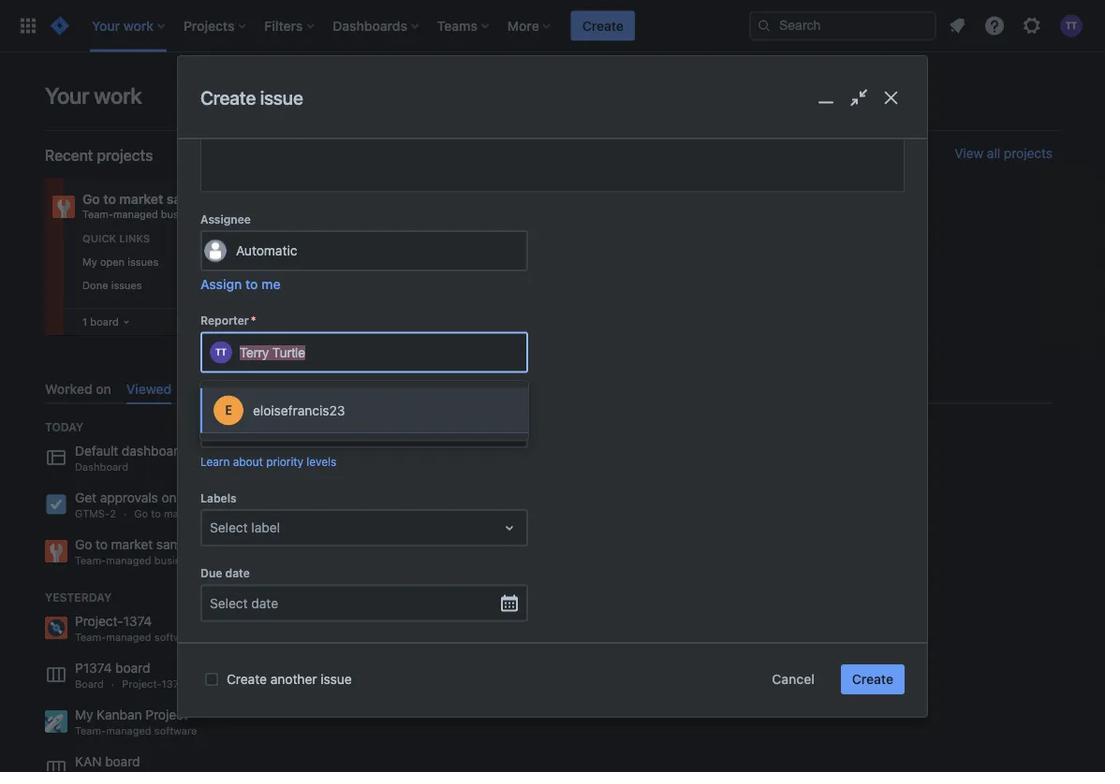 Task type: locate. For each thing, give the bounding box(es) containing it.
project- down there is some work to do!
[[318, 192, 369, 207]]

0 horizontal spatial open
[[100, 256, 125, 268]]

0 vertical spatial issue
[[260, 87, 303, 109]]

team- up p1374
[[75, 632, 106, 644]]

1 vertical spatial date
[[251, 596, 278, 611]]

done issues link down 'automatic' icon
[[79, 275, 259, 296]]

Description - Main content area, start typing to enter text. text field
[[233, 120, 872, 143]]

managed up the p1374 board board · project-1374
[[106, 632, 151, 644]]

quick for 1st my open issues link from the right
[[318, 233, 352, 245]]

quick links down recent projects
[[82, 233, 150, 245]]

1 horizontal spatial done issues
[[318, 279, 378, 291]]

about
[[233, 455, 263, 468]]

1 horizontal spatial links
[[355, 233, 386, 245]]

to left do!
[[353, 123, 365, 139]]

select label
[[210, 520, 280, 536]]

0 vertical spatial ·
[[124, 508, 127, 520]]

assigned
[[187, 381, 244, 397]]

1 done issues link from the left
[[79, 275, 259, 296]]

exit full screen image
[[845, 84, 872, 111]]

estimate
[[247, 642, 295, 656]]

gtms-
[[75, 508, 110, 520]]

2 quick links from the left
[[318, 233, 386, 245]]

· right the 'board'
[[111, 679, 114, 691]]

to right assign
[[245, 277, 258, 292]]

1 vertical spatial 1374
[[123, 614, 152, 630]]

1 horizontal spatial project
[[627, 192, 672, 207]]

to
[[353, 123, 365, 139], [103, 192, 116, 207], [245, 277, 258, 292], [247, 381, 260, 397], [151, 508, 161, 520], [96, 537, 108, 553]]

2 done issues from the left
[[318, 279, 378, 291]]

me for assign to me
[[261, 277, 280, 292]]

issue right another
[[321, 672, 352, 688]]

2 done from the left
[[318, 279, 344, 291]]

open
[[100, 256, 125, 268], [336, 256, 361, 268]]

project-1374 link
[[288, 192, 495, 221]]

date for select date
[[251, 596, 278, 611]]

1 quick from the left
[[82, 233, 116, 245]]

learn
[[200, 455, 230, 468]]

projects right the recent
[[97, 147, 153, 164]]

positioning
[[180, 491, 246, 506]]

1 quick links from the left
[[82, 233, 150, 245]]

on right approvals
[[162, 491, 177, 506]]

1 vertical spatial work
[[321, 123, 350, 139]]

2 my open issues from the left
[[318, 256, 395, 268]]

sample
[[167, 192, 212, 207], [201, 508, 236, 520], [156, 537, 200, 553]]

1 vertical spatial project
[[145, 708, 188, 723]]

my inside my kanban project team-managed software
[[75, 708, 93, 723]]

learn about priority levels link
[[200, 455, 336, 468]]

0 horizontal spatial my open issues
[[82, 256, 158, 268]]

select down labels
[[210, 520, 248, 536]]

kanban down the p1374 board board · project-1374
[[97, 708, 142, 723]]

1 vertical spatial on
[[162, 491, 177, 506]]

0 horizontal spatial quick
[[82, 233, 116, 245]]

my open issues link up assign
[[79, 252, 259, 273]]

1374 inside project-1374 team-managed software
[[123, 614, 152, 630]]

1 vertical spatial ·
[[111, 679, 114, 691]]

1 vertical spatial go to market sample team-managed business
[[75, 537, 200, 567]]

0 vertical spatial 1374
[[369, 192, 399, 207]]

0 horizontal spatial quick links
[[82, 233, 150, 245]]

projects right all
[[1004, 146, 1053, 161]]

1 vertical spatial sample
[[201, 508, 236, 520]]

open image for labels
[[498, 517, 521, 539]]

2 quick from the left
[[318, 233, 352, 245]]

0 horizontal spatial kanban
[[97, 708, 142, 723]]

0 vertical spatial work
[[94, 82, 142, 109]]

software
[[154, 632, 197, 644], [154, 726, 197, 738]]

to down approvals
[[151, 508, 161, 520]]

to right eloisefrancis23 image
[[247, 381, 260, 397]]

done issues link
[[79, 275, 259, 296], [315, 275, 495, 296]]

1 vertical spatial select
[[210, 596, 248, 611]]

2 vertical spatial go
[[75, 537, 92, 553]]

another
[[270, 672, 317, 688]]

1 vertical spatial me
[[263, 381, 282, 397]]

1 horizontal spatial on
[[162, 491, 177, 506]]

1 horizontal spatial open
[[336, 256, 361, 268]]

team- down recent projects
[[82, 208, 113, 221]]

1 vertical spatial issue
[[321, 672, 352, 688]]

on inside get approvals on positioning gtms-2 · go to market sample
[[162, 491, 177, 506]]

0 horizontal spatial links
[[119, 233, 150, 245]]

0 vertical spatial market
[[119, 192, 163, 207]]

done issues link for 1st my open issues link from the right
[[315, 275, 495, 296]]

open image
[[498, 419, 521, 441], [498, 517, 521, 539]]

2 horizontal spatial 1374
[[369, 192, 399, 207]]

kanban
[[577, 192, 624, 207], [97, 708, 142, 723]]

business up assign
[[161, 208, 204, 221]]

work right your
[[94, 82, 142, 109]]

·
[[124, 508, 127, 520], [111, 679, 114, 691]]

1 vertical spatial go
[[134, 508, 148, 520]]

2 vertical spatial 1374
[[162, 679, 185, 691]]

sample left labels text box
[[156, 537, 200, 553]]

create button
[[571, 11, 635, 41], [841, 665, 905, 695]]

dashboard
[[122, 444, 186, 459]]

recent
[[45, 147, 93, 164]]

1 horizontal spatial projects
[[1004, 146, 1053, 161]]

0 vertical spatial me
[[261, 277, 280, 292]]

0 vertical spatial kanban
[[577, 192, 624, 207]]

create inside primary 'element'
[[582, 18, 624, 33]]

team- inside my kanban project team-managed software
[[75, 726, 106, 738]]

board for kan
[[105, 755, 140, 770]]

issue
[[260, 87, 303, 109], [321, 672, 352, 688]]

1 done from the left
[[82, 279, 108, 291]]

1 horizontal spatial quick links
[[318, 233, 386, 245]]

done for 1st my open issues link from left
[[82, 279, 108, 291]]

some
[[285, 123, 317, 139]]

kan board
[[75, 755, 140, 770]]

project
[[627, 192, 672, 207], [145, 708, 188, 723]]

1 select from the top
[[210, 520, 248, 536]]

sample up assignee
[[167, 192, 212, 207]]

0 horizontal spatial 1374
[[123, 614, 152, 630]]

1 vertical spatial kanban
[[97, 708, 142, 723]]

all
[[987, 146, 1000, 161]]

done issues for 1st my open issues link from left
[[82, 279, 142, 291]]

go to market sample team-managed business
[[82, 192, 212, 221], [75, 537, 200, 567]]

done issues link for 1st my open issues link from left
[[79, 275, 259, 296]]

project- inside project-1374 team-managed software
[[75, 614, 123, 630]]

1 done issues from the left
[[82, 279, 142, 291]]

business left due
[[154, 555, 198, 567]]

board inside the p1374 board board · project-1374
[[115, 661, 150, 676]]

go down recent projects
[[82, 192, 100, 207]]

issues
[[128, 256, 158, 268], [364, 256, 395, 268], [111, 279, 142, 291], [347, 279, 378, 291]]

team- up kan
[[75, 726, 106, 738]]

date up 'estimate'
[[251, 596, 278, 611]]

market
[[119, 192, 163, 207], [164, 508, 198, 520], [111, 537, 153, 553]]

project- down yesterday
[[75, 614, 123, 630]]

1 horizontal spatial ·
[[124, 508, 127, 520]]

software inside my kanban project team-managed software
[[154, 726, 197, 738]]

Search field
[[749, 11, 937, 41]]

project- up my kanban project team-managed software
[[122, 679, 162, 691]]

my
[[555, 192, 573, 207], [82, 256, 97, 268], [318, 256, 333, 268], [75, 708, 93, 723]]

board right p1374
[[115, 661, 150, 676]]

market down recent projects
[[119, 192, 163, 207]]

recent projects
[[45, 147, 153, 164]]

kanban inside my kanban project team-managed software
[[97, 708, 142, 723]]

market inside get approvals on positioning gtms-2 · go to market sample
[[164, 508, 198, 520]]

1 horizontal spatial quick
[[318, 233, 352, 245]]

kanban for my kanban project team-managed software
[[97, 708, 142, 723]]

issue up is at the top of the page
[[260, 87, 303, 109]]

1 software from the top
[[154, 632, 197, 644]]

2 vertical spatial project-
[[122, 679, 162, 691]]

me inside 'button'
[[261, 277, 280, 292]]

go down gtms-
[[75, 537, 92, 553]]

quick links
[[82, 233, 150, 245], [318, 233, 386, 245]]

1 vertical spatial project-
[[75, 614, 123, 630]]

sample down labels
[[201, 508, 236, 520]]

projects
[[1004, 146, 1053, 161], [97, 147, 153, 164]]

project for my kanban project
[[627, 192, 672, 207]]

project-
[[318, 192, 369, 207], [75, 614, 123, 630], [122, 679, 162, 691]]

0 vertical spatial board
[[115, 661, 150, 676]]

board
[[75, 679, 104, 691]]

me for assigned to me
[[263, 381, 282, 397]]

select
[[210, 520, 248, 536], [210, 596, 248, 611]]

1374 down do!
[[369, 192, 399, 207]]

jira software image
[[49, 15, 71, 37], [49, 15, 71, 37]]

quick links down the project-1374
[[318, 233, 386, 245]]

me left 4
[[263, 381, 282, 397]]

0 vertical spatial create button
[[571, 11, 635, 41]]

2 open image from the top
[[498, 517, 521, 539]]

go to market sample team-managed business down "2"
[[75, 537, 200, 567]]

done issues
[[82, 279, 142, 291], [318, 279, 378, 291]]

date right due
[[225, 567, 250, 580]]

my open issues
[[82, 256, 158, 268], [318, 256, 395, 268]]

me
[[261, 277, 280, 292], [263, 381, 282, 397]]

1 horizontal spatial create button
[[841, 665, 905, 695]]

0 horizontal spatial on
[[96, 381, 111, 397]]

quick down recent projects
[[82, 233, 116, 245]]

project inside "link"
[[627, 192, 672, 207]]

to inside tab list
[[247, 381, 260, 397]]

team-
[[82, 208, 113, 221], [75, 555, 106, 567], [75, 632, 106, 644], [75, 726, 106, 738]]

software left original
[[154, 632, 197, 644]]

links down project-1374 link
[[355, 233, 386, 245]]

managed inside project-1374 team-managed software
[[106, 632, 151, 644]]

view all projects
[[955, 146, 1053, 161]]

2 software from the top
[[154, 726, 197, 738]]

today
[[45, 421, 84, 434]]

· right "2"
[[124, 508, 127, 520]]

create issue
[[200, 87, 303, 109]]

me down "automatic" at the top left of page
[[261, 277, 280, 292]]

assign to me
[[200, 277, 280, 292]]

select for select label
[[210, 520, 248, 536]]

market down "2"
[[111, 537, 153, 553]]

primary element
[[11, 0, 749, 52]]

1 open from the left
[[100, 256, 125, 268]]

quick for 1st my open issues link from left
[[82, 233, 116, 245]]

links left 'automatic' icon
[[119, 233, 150, 245]]

1374
[[369, 192, 399, 207], [123, 614, 152, 630], [162, 679, 185, 691]]

kan
[[75, 755, 102, 770]]

1 my open issues from the left
[[82, 256, 158, 268]]

go down approvals
[[134, 508, 148, 520]]

my inside "link"
[[555, 192, 573, 207]]

1 vertical spatial market
[[164, 508, 198, 520]]

assign
[[200, 277, 242, 292]]

on right worked
[[96, 381, 111, 397]]

1 horizontal spatial kanban
[[577, 192, 624, 207]]

0 vertical spatial software
[[154, 632, 197, 644]]

work right some
[[321, 123, 350, 139]]

medium
[[236, 422, 285, 437]]

quick links for 1st my open issues link from left
[[82, 233, 150, 245]]

1 horizontal spatial work
[[321, 123, 350, 139]]

done issues link down project-1374 link
[[315, 275, 495, 296]]

kanban inside "link"
[[577, 192, 624, 207]]

software down the p1374 board board · project-1374
[[154, 726, 197, 738]]

0 horizontal spatial done
[[82, 279, 108, 291]]

reporter
[[200, 314, 249, 327]]

0 vertical spatial date
[[225, 567, 250, 580]]

quick down the project-1374
[[318, 233, 352, 245]]

0 vertical spatial project-
[[318, 192, 369, 207]]

on
[[96, 381, 111, 397], [162, 491, 177, 506]]

select down due date
[[210, 596, 248, 611]]

yesterday
[[45, 591, 112, 604]]

0 horizontal spatial done issues
[[82, 279, 142, 291]]

1 horizontal spatial done issues link
[[315, 275, 495, 296]]

1 horizontal spatial my open issues link
[[315, 252, 495, 273]]

work inside description - main content area, start typing to enter text. text field
[[321, 123, 350, 139]]

2
[[110, 508, 116, 520]]

view
[[955, 146, 984, 161]]

worked on
[[45, 381, 111, 397]]

None text field
[[240, 345, 307, 360]]

1 vertical spatial board
[[105, 755, 140, 770]]

1 horizontal spatial my open issues
[[318, 256, 395, 268]]

go to market sample team-managed business down recent projects
[[82, 192, 212, 221]]

create banner
[[0, 0, 1105, 52]]

2 done issues link from the left
[[315, 275, 495, 296]]

2 my open issues link from the left
[[315, 252, 495, 273]]

0 vertical spatial on
[[96, 381, 111, 397]]

project inside my kanban project team-managed software
[[145, 708, 188, 723]]

select date
[[210, 596, 278, 611]]

board
[[115, 661, 150, 676], [105, 755, 140, 770]]

0 horizontal spatial my open issues link
[[79, 252, 259, 273]]

0 horizontal spatial project
[[145, 708, 188, 723]]

0 vertical spatial select
[[210, 520, 248, 536]]

0 horizontal spatial work
[[94, 82, 142, 109]]

0 vertical spatial go
[[82, 192, 100, 207]]

0 horizontal spatial create button
[[571, 11, 635, 41]]

managed
[[113, 208, 158, 221], [106, 555, 151, 567], [106, 632, 151, 644], [106, 726, 151, 738]]

my open issues link down project-1374 link
[[315, 252, 495, 273]]

0 horizontal spatial issue
[[260, 87, 303, 109]]

me inside tab list
[[263, 381, 282, 397]]

1 horizontal spatial done
[[318, 279, 344, 291]]

my open issues link
[[79, 252, 259, 273], [315, 252, 495, 273]]

tab list
[[37, 374, 1060, 405]]

done
[[82, 279, 108, 291], [318, 279, 344, 291]]

get
[[75, 491, 96, 506]]

board right kan
[[105, 755, 140, 770]]

2 open from the left
[[336, 256, 361, 268]]

discard & close image
[[878, 84, 905, 111]]

0 horizontal spatial date
[[225, 567, 250, 580]]

my open issues for 1st my open issues link from left
[[82, 256, 158, 268]]

1374 up my kanban project team-managed software
[[162, 679, 185, 691]]

kanban down description - main content area, start typing to enter text. text field
[[577, 192, 624, 207]]

1374 up the p1374 board board · project-1374
[[123, 614, 152, 630]]

create
[[582, 18, 624, 33], [200, 87, 256, 109], [227, 672, 267, 688], [852, 672, 894, 688]]

0 horizontal spatial ·
[[111, 679, 114, 691]]

2 select from the top
[[210, 596, 248, 611]]

1 open image from the top
[[498, 419, 521, 441]]

0 vertical spatial open image
[[498, 419, 521, 441]]

0 horizontal spatial projects
[[97, 147, 153, 164]]

1 horizontal spatial date
[[251, 596, 278, 611]]

managed up kan board
[[106, 726, 151, 738]]

· inside get approvals on positioning gtms-2 · go to market sample
[[124, 508, 127, 520]]

0 vertical spatial project
[[627, 192, 672, 207]]

4
[[293, 383, 301, 396]]

links
[[119, 233, 150, 245], [355, 233, 386, 245]]

team- up yesterday
[[75, 555, 106, 567]]

1 vertical spatial software
[[154, 726, 197, 738]]

1 vertical spatial open image
[[498, 517, 521, 539]]

0 horizontal spatial done issues link
[[79, 275, 259, 296]]

1 horizontal spatial 1374
[[162, 679, 185, 691]]

market left labels text box
[[164, 508, 198, 520]]

to down gtms-
[[96, 537, 108, 553]]



Task type: vqa. For each thing, say whether or not it's contained in the screenshot.
2nd Done issues LINK from the left
yes



Task type: describe. For each thing, give the bounding box(es) containing it.
original
[[200, 642, 244, 656]]

project for my kanban project team-managed software
[[145, 708, 188, 723]]

1 vertical spatial business
[[154, 555, 198, 567]]

kanban for my kanban project
[[577, 192, 624, 207]]

viewed
[[126, 381, 172, 397]]

my kanban project team-managed software
[[75, 708, 197, 738]]

project- for project-1374 team-managed software
[[75, 614, 123, 630]]

assignee
[[200, 212, 251, 226]]

on inside tab list
[[96, 381, 111, 397]]

done for 1st my open issues link from the right
[[318, 279, 344, 291]]

priority
[[200, 393, 241, 406]]

done issues for 1st my open issues link from the right
[[318, 279, 378, 291]]

due
[[200, 567, 222, 580]]

managed down recent projects
[[113, 208, 158, 221]]

0 vertical spatial sample
[[167, 192, 212, 207]]

learn about priority levels
[[200, 455, 336, 468]]

to inside text field
[[353, 123, 365, 139]]

to inside get approvals on positioning gtms-2 · go to market sample
[[151, 508, 161, 520]]

1374 for project-1374 team-managed software
[[123, 614, 152, 630]]

due date
[[200, 567, 250, 580]]

is
[[271, 123, 281, 139]]

create another issue
[[227, 672, 352, 688]]

priority
[[266, 455, 304, 468]]

1 links from the left
[[119, 233, 150, 245]]

approvals
[[100, 491, 158, 506]]

automatic
[[236, 243, 297, 259]]

open image for priority
[[498, 419, 521, 441]]

search image
[[757, 18, 772, 33]]

· inside the p1374 board board · project-1374
[[111, 679, 114, 691]]

my open issues for 1st my open issues link from the right
[[318, 256, 395, 268]]

Labels text field
[[210, 519, 213, 538]]

automatic image
[[204, 240, 227, 262]]

labels
[[200, 492, 237, 505]]

team- inside project-1374 team-managed software
[[75, 632, 106, 644]]

get approvals on positioning gtms-2 · go to market sample
[[75, 491, 246, 520]]

1374 for project-1374
[[369, 192, 399, 207]]

p1374
[[75, 661, 112, 676]]

there
[[233, 123, 268, 139]]

label
[[251, 520, 280, 536]]

project-1374
[[318, 192, 399, 207]]

do!
[[369, 123, 388, 139]]

your work
[[45, 82, 142, 109]]

managed inside my kanban project team-managed software
[[106, 726, 151, 738]]

project-1374 team-managed software
[[75, 614, 197, 644]]

cancel button
[[761, 665, 826, 695]]

levels
[[307, 455, 336, 468]]

create issue dialog
[[178, 31, 927, 773]]

select for select date
[[210, 596, 248, 611]]

0 vertical spatial business
[[161, 208, 204, 221]]

assigned to me
[[187, 381, 282, 397]]

quick links for 1st my open issues link from the right
[[318, 233, 386, 245]]

2 vertical spatial sample
[[156, 537, 200, 553]]

managed down "2"
[[106, 555, 151, 567]]

my kanban project
[[555, 192, 672, 207]]

assign to me button
[[200, 275, 280, 294]]

kan board link
[[37, 746, 1060, 773]]

software inside project-1374 team-managed software
[[154, 632, 197, 644]]

0 vertical spatial go to market sample team-managed business
[[82, 192, 212, 221]]

*
[[251, 314, 256, 327]]

project- inside the p1374 board board · project-1374
[[122, 679, 162, 691]]

date for due date
[[225, 567, 250, 580]]

to down recent projects
[[103, 192, 116, 207]]

my kanban project link
[[525, 192, 731, 221]]

there is some work to do!
[[233, 123, 388, 139]]

cancel
[[772, 672, 815, 688]]

board for p1374
[[115, 661, 150, 676]]

eloisefrancis23 image
[[214, 396, 244, 426]]

starred
[[321, 381, 367, 397]]

1374 inside the p1374 board board · project-1374
[[162, 679, 185, 691]]

to inside 'button'
[[245, 277, 258, 292]]

2 links from the left
[[355, 233, 386, 245]]

1 my open issues link from the left
[[79, 252, 259, 273]]

p1374 board board · project-1374
[[75, 661, 185, 691]]

project- for project-1374
[[318, 192, 369, 207]]

worked
[[45, 381, 92, 397]]

create button inside primary 'element'
[[571, 11, 635, 41]]

1 horizontal spatial issue
[[321, 672, 352, 688]]

default dashboard dashboard
[[75, 444, 186, 474]]

minimize image
[[813, 84, 840, 111]]

default
[[75, 444, 118, 459]]

view all projects link
[[955, 146, 1053, 165]]

scrollable content region
[[178, 31, 927, 773]]

your
[[45, 82, 89, 109]]

sample inside get approvals on positioning gtms-2 · go to market sample
[[201, 508, 236, 520]]

go inside get approvals on positioning gtms-2 · go to market sample
[[134, 508, 148, 520]]

tab list containing worked on
[[37, 374, 1060, 405]]

2 vertical spatial market
[[111, 537, 153, 553]]

eloisefrancis23
[[253, 403, 345, 418]]

original estimate
[[200, 642, 295, 656]]

dashboard
[[75, 461, 128, 474]]

reporter *
[[200, 314, 256, 327]]

1 vertical spatial create button
[[841, 665, 905, 695]]



